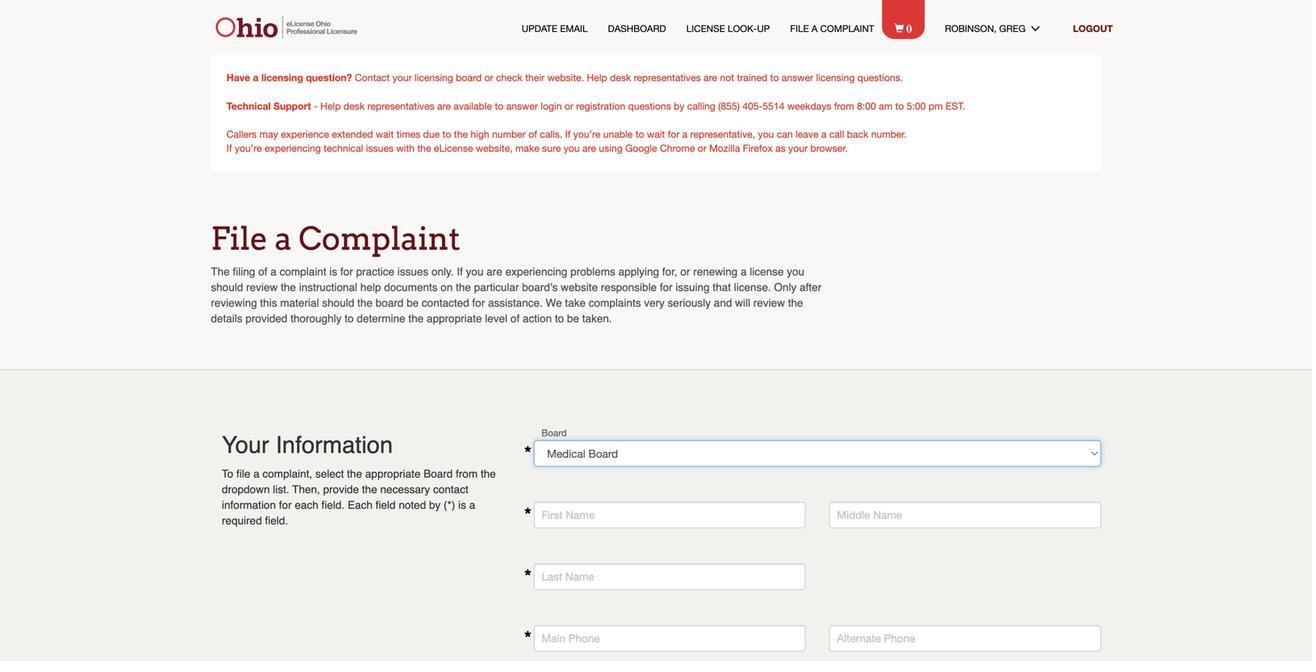 Task type: vqa. For each thing, say whether or not it's contained in the screenshot.
Complete
no



Task type: locate. For each thing, give the bounding box(es) containing it.
0 horizontal spatial review
[[246, 281, 278, 294]]

1 horizontal spatial wait
[[647, 129, 665, 140]]

licensing
[[261, 71, 303, 83], [415, 72, 453, 83], [816, 72, 855, 83]]

answer left 'login' at left top
[[506, 100, 538, 112]]

by left the (*)
[[429, 499, 441, 512]]

pm
[[929, 100, 943, 112]]

complaint for file a complaint the filing of a complaint is for practice issues only. if you are experiencing problems applying for, or renewing a license you should review the instructional help documents on the particular board's website responsible for issuing that license. only after reviewing this material should the board be contacted for assistance. we take complaints very seriously and will review the details provided thoroughly to determine the appropriate level of action to be taken.
[[299, 220, 461, 258]]

issuing
[[676, 281, 710, 294]]

appropriate up necessary
[[365, 468, 421, 481]]

alternate phone
[[837, 633, 916, 645]]

1 horizontal spatial board
[[542, 428, 567, 439]]

review down only
[[754, 297, 785, 309]]

1 horizontal spatial experiencing
[[506, 266, 568, 278]]

field. down list.
[[265, 515, 288, 527]]

1 vertical spatial board
[[376, 297, 404, 309]]

a up chrome
[[683, 129, 688, 140]]

you up "particular"
[[466, 266, 484, 278]]

middle name
[[837, 509, 903, 522]]

0 horizontal spatial you're
[[235, 143, 262, 154]]

board
[[456, 72, 482, 83], [376, 297, 404, 309]]

or right for,
[[681, 266, 691, 278]]

1 vertical spatial complaint
[[299, 220, 461, 258]]

0 horizontal spatial answer
[[506, 100, 538, 112]]

1 vertical spatial desk
[[344, 100, 365, 112]]

0 vertical spatial board
[[456, 72, 482, 83]]

help inside have a licensing question? contact your licensing board or check their website. help desk representatives are not trained to answer licensing questions.
[[587, 72, 607, 83]]

0 horizontal spatial complaint
[[299, 220, 461, 258]]

should down the
[[211, 281, 243, 294]]

1 vertical spatial by
[[429, 499, 441, 512]]

1 vertical spatial review
[[754, 297, 785, 309]]

your
[[393, 72, 412, 83], [789, 143, 808, 154]]

of inside callers may experience extended wait times due to the high number of calls. if you're unable to wait for a representative, you can leave a call back number. if you're experiencing technical issues with the elicense website, make sure you are using google chrome or mozilla firefox as your browser.
[[529, 129, 537, 140]]

phone right main
[[569, 633, 600, 645]]

desk up extended
[[344, 100, 365, 112]]

0 vertical spatial should
[[211, 281, 243, 294]]

very
[[644, 297, 665, 309]]

1 vertical spatial is
[[458, 499, 466, 512]]

wait left times
[[376, 129, 394, 140]]

1 vertical spatial should
[[322, 297, 354, 309]]

a right file
[[254, 468, 260, 481]]

0 horizontal spatial wait
[[376, 129, 394, 140]]

file inside 'link'
[[791, 23, 809, 34]]

0 horizontal spatial phone
[[569, 633, 600, 645]]

may
[[260, 129, 278, 140]]

or
[[485, 72, 494, 83], [565, 100, 574, 112], [698, 143, 707, 154], [681, 266, 691, 278]]

0 horizontal spatial help
[[320, 100, 341, 112]]

login
[[541, 100, 562, 112]]

0 vertical spatial representatives
[[634, 72, 701, 83]]

1 vertical spatial help
[[320, 100, 341, 112]]

answer
[[782, 72, 814, 83], [506, 100, 538, 112]]

1 vertical spatial answer
[[506, 100, 538, 112]]

1 horizontal spatial from
[[835, 100, 855, 112]]

0 vertical spatial of
[[529, 129, 537, 140]]

1 horizontal spatial of
[[511, 313, 520, 325]]

question?
[[306, 71, 352, 83]]

1 horizontal spatial appropriate
[[427, 313, 482, 325]]

1 vertical spatial if
[[227, 143, 232, 154]]

google
[[626, 143, 657, 154]]

file for file a complaint
[[791, 23, 809, 34]]

1 vertical spatial board
[[424, 468, 453, 481]]

technical
[[227, 100, 271, 112]]

representatives up questions
[[634, 72, 701, 83]]

1 wait from the left
[[376, 129, 394, 140]]

then,
[[292, 484, 320, 496]]

a up license.
[[741, 266, 747, 278]]

information
[[276, 432, 393, 459]]

2 phone from the left
[[884, 633, 916, 645]]

1 horizontal spatial by
[[674, 100, 685, 112]]

complaint
[[821, 23, 875, 34], [299, 220, 461, 258]]

number
[[492, 129, 526, 140]]

your inside have a licensing question? contact your licensing board or check their website. help desk representatives are not trained to answer licensing questions.
[[393, 72, 412, 83]]

to
[[771, 72, 779, 83], [495, 100, 504, 112], [896, 100, 904, 112], [443, 129, 451, 140], [636, 129, 645, 140], [345, 313, 354, 325], [555, 313, 564, 325]]

0 vertical spatial answer
[[782, 72, 814, 83]]

instructional
[[299, 281, 358, 294]]

1 horizontal spatial review
[[754, 297, 785, 309]]

0 vertical spatial is
[[330, 266, 337, 278]]

1 vertical spatial from
[[456, 468, 478, 481]]

board up available
[[456, 72, 482, 83]]

field
[[376, 499, 396, 512]]

from up contact on the left bottom of the page
[[456, 468, 478, 481]]

representatives
[[634, 72, 701, 83], [368, 100, 435, 112]]

board's
[[522, 281, 558, 294]]

or left the check
[[485, 72, 494, 83]]

0 horizontal spatial representatives
[[368, 100, 435, 112]]

have a licensing question? contact your licensing board or check their website. help desk representatives are not trained to answer licensing questions.
[[227, 71, 903, 83]]

appropriate inside file a complaint the filing of a complaint is for practice issues only. if you are experiencing problems applying for, or renewing a license you should review the instructional help documents on the particular board's website responsible for issuing that license. only after reviewing this material should the board be contacted for assistance. we take complaints very seriously and will review the details provided thoroughly to determine the appropriate level of action to be taken.
[[427, 313, 482, 325]]

help right the -
[[320, 100, 341, 112]]

name right first
[[566, 509, 595, 522]]

phone right alternate
[[884, 633, 916, 645]]

or inside file a complaint the filing of a complaint is for practice issues only. if you are experiencing problems applying for, or renewing a license you should review the instructional help documents on the particular board's website responsible for issuing that license. only after reviewing this material should the board be contacted for assistance. we take complaints very seriously and will review the details provided thoroughly to determine the appropriate level of action to be taken.
[[681, 266, 691, 278]]

1 horizontal spatial should
[[322, 297, 354, 309]]

you're
[[574, 129, 601, 140], [235, 143, 262, 154]]

for up chrome
[[668, 129, 680, 140]]

0 vertical spatial desk
[[610, 72, 631, 83]]

0 vertical spatial by
[[674, 100, 685, 112]]

1 vertical spatial field.
[[265, 515, 288, 527]]

help inside technical support - help desk representatives are available to answer login or registration questions by calling (855) 405-5514 weekdays from 8:00 am to 5:00 pm est.
[[320, 100, 341, 112]]

we
[[546, 297, 562, 309]]

from left 8:00
[[835, 100, 855, 112]]

reviewing
[[211, 297, 257, 309]]

1 horizontal spatial is
[[458, 499, 466, 512]]

0 horizontal spatial be
[[407, 297, 419, 309]]

to inside have a licensing question? contact your licensing board or check their website. help desk representatives are not trained to answer licensing questions.
[[771, 72, 779, 83]]

2 horizontal spatial of
[[529, 129, 537, 140]]

complaint up practice
[[299, 220, 461, 258]]

be down documents
[[407, 297, 419, 309]]

1 vertical spatial appropriate
[[365, 468, 421, 481]]

you're down callers
[[235, 143, 262, 154]]

file a complaint the filing of a complaint is for practice issues only. if you are experiencing problems applying for, or renewing a license you should review the instructional help documents on the particular board's website responsible for issuing that license. only after reviewing this material should the board be contacted for assistance. we take complaints very seriously and will review the details provided thoroughly to determine the appropriate level of action to be taken.
[[211, 220, 822, 325]]

1 vertical spatial representatives
[[368, 100, 435, 112]]

0 horizontal spatial issues
[[366, 143, 394, 154]]

board
[[542, 428, 567, 439], [424, 468, 453, 481]]

complaint up questions.
[[821, 23, 875, 34]]

0 horizontal spatial field.
[[265, 515, 288, 527]]

if for experience
[[565, 129, 571, 140]]

appropriate down contacted
[[427, 313, 482, 325]]

1 vertical spatial file
[[211, 220, 268, 258]]

desk inside technical support - help desk representatives are available to answer login or registration questions by calling (855) 405-5514 weekdays from 8:00 am to 5:00 pm est.
[[344, 100, 365, 112]]

experiencing
[[265, 143, 321, 154], [506, 266, 568, 278]]

of right filing
[[258, 266, 268, 278]]

a right up
[[812, 23, 818, 34]]

callers may experience extended wait times due to the high number of calls. if you're unable to wait for a representative, you can leave a call back number. if you're experiencing technical issues with the elicense website, make sure you are using google chrome or mozilla firefox as your browser.
[[227, 129, 907, 154]]

assistance.
[[488, 297, 543, 309]]

unable
[[604, 129, 633, 140]]

0 horizontal spatial if
[[227, 143, 232, 154]]

should
[[211, 281, 243, 294], [322, 297, 354, 309]]

particular
[[474, 281, 519, 294]]

license look-up
[[687, 23, 770, 34]]

should down instructional
[[322, 297, 354, 309]]

you right the sure at the left top
[[564, 143, 580, 154]]

0 vertical spatial complaint
[[821, 23, 875, 34]]

the
[[454, 129, 468, 140], [417, 143, 431, 154], [281, 281, 296, 294], [456, 281, 471, 294], [357, 297, 373, 309], [788, 297, 804, 309], [409, 313, 424, 325], [347, 468, 362, 481], [481, 468, 496, 481], [362, 484, 377, 496]]

for down "particular"
[[472, 297, 485, 309]]

or right 'login' at left top
[[565, 100, 574, 112]]

contacted
[[422, 297, 469, 309]]

1 horizontal spatial you're
[[574, 129, 601, 140]]

board up determine
[[376, 297, 404, 309]]

0 vertical spatial board
[[542, 428, 567, 439]]

issues left with
[[366, 143, 394, 154]]

look-
[[728, 23, 757, 34]]

0 horizontal spatial is
[[330, 266, 337, 278]]

of
[[529, 129, 537, 140], [258, 266, 268, 278], [511, 313, 520, 325]]

1 horizontal spatial phone
[[884, 633, 916, 645]]

for,
[[663, 266, 678, 278]]

are up "particular"
[[487, 266, 503, 278]]

help up technical support - help desk representatives are available to answer login or registration questions by calling (855) 405-5514 weekdays from 8:00 am to 5:00 pm est.
[[587, 72, 607, 83]]

license
[[687, 23, 725, 34]]

file up filing
[[211, 220, 268, 258]]

1 horizontal spatial complaint
[[821, 23, 875, 34]]

name right middle at right bottom
[[874, 509, 903, 522]]

0 horizontal spatial appropriate
[[365, 468, 421, 481]]

am
[[879, 100, 893, 112]]

by left calling
[[674, 100, 685, 112]]

if down callers
[[227, 143, 232, 154]]

1 horizontal spatial desk
[[610, 72, 631, 83]]

or left mozilla
[[698, 143, 707, 154]]

each
[[348, 499, 373, 512]]

registration
[[576, 100, 626, 112]]

required
[[222, 515, 262, 527]]

licensing up due
[[415, 72, 453, 83]]

experiencing down experience at left top
[[265, 143, 321, 154]]

field.
[[322, 499, 345, 512], [265, 515, 288, 527]]

are left not
[[704, 72, 718, 83]]

material
[[280, 297, 319, 309]]

1 vertical spatial your
[[789, 143, 808, 154]]

answer inside have a licensing question? contact your licensing board or check their website. help desk representatives are not trained to answer licensing questions.
[[782, 72, 814, 83]]

field. down provide
[[322, 499, 345, 512]]

0 vertical spatial experiencing
[[265, 143, 321, 154]]

1 horizontal spatial help
[[587, 72, 607, 83]]

from inside to file a complaint, select the appropriate board from the dropdown list. then, provide the necessary contact information for each field. each field noted by (*) is a required field.
[[456, 468, 478, 481]]

a right "have"
[[253, 71, 259, 83]]

board inside have a licensing question? contact your licensing board or check their website. help desk representatives are not trained to answer licensing questions.
[[456, 72, 482, 83]]

1 horizontal spatial issues
[[398, 266, 429, 278]]

0 horizontal spatial desk
[[344, 100, 365, 112]]

information
[[222, 499, 276, 512]]

complaint for file a complaint
[[821, 23, 875, 34]]

contact
[[355, 72, 390, 83]]

0 vertical spatial issues
[[366, 143, 394, 154]]

using
[[599, 143, 623, 154]]

representative,
[[691, 129, 756, 140]]

back
[[847, 129, 869, 140]]

answer up the "weekdays" on the right of the page
[[782, 72, 814, 83]]

1 vertical spatial issues
[[398, 266, 429, 278]]

board inside file a complaint the filing of a complaint is for practice issues only. if you are experiencing problems applying for, or renewing a license you should review the instructional help documents on the particular board's website responsible for issuing that license. only after reviewing this material should the board be contacted for assistance. we take complaints very seriously and will review the details provided thoroughly to determine the appropriate level of action to be taken.
[[376, 297, 404, 309]]

to right trained
[[771, 72, 779, 83]]

you up firefox
[[758, 129, 774, 140]]

issues up documents
[[398, 266, 429, 278]]

your right 'contact'
[[393, 72, 412, 83]]

Alternate Phone text field
[[830, 626, 1102, 652]]

noted
[[399, 499, 426, 512]]

0 horizontal spatial of
[[258, 266, 268, 278]]

0 horizontal spatial by
[[429, 499, 441, 512]]

if inside file a complaint the filing of a complaint is for practice issues only. if you are experiencing problems applying for, or renewing a license you should review the instructional help documents on the particular board's website responsible for issuing that license. only after reviewing this material should the board be contacted for assistance. we take complaints very seriously and will review the details provided thoroughly to determine the appropriate level of action to be taken.
[[457, 266, 463, 278]]

representatives inside technical support - help desk representatives are available to answer login or registration questions by calling (855) 405-5514 weekdays from 8:00 am to 5:00 pm est.
[[368, 100, 435, 112]]

review up this
[[246, 281, 278, 294]]

0 vertical spatial review
[[246, 281, 278, 294]]

not
[[720, 72, 735, 83]]

your down leave
[[789, 143, 808, 154]]

1 horizontal spatial file
[[791, 23, 809, 34]]

is inside to file a complaint, select the appropriate board from the dropdown list. then, provide the necessary contact information for each field. each field noted by (*) is a required field.
[[458, 499, 466, 512]]

name right last on the bottom of page
[[566, 571, 595, 584]]

complaint inside file a complaint the filing of a complaint is for practice issues only. if you are experiencing problems applying for, or renewing a license you should review the instructional help documents on the particular board's website responsible for issuing that license. only after reviewing this material should the board be contacted for assistance. we take complaints very seriously and will review the details provided thoroughly to determine the appropriate level of action to be taken.
[[299, 220, 461, 258]]

dropdown
[[222, 484, 270, 496]]

for down list.
[[279, 499, 292, 512]]

complaint inside 'link'
[[821, 23, 875, 34]]

Middle Name text field
[[830, 502, 1102, 529]]

0 vertical spatial you're
[[574, 129, 601, 140]]

0 vertical spatial help
[[587, 72, 607, 83]]

1 phone from the left
[[569, 633, 600, 645]]

0 horizontal spatial your
[[393, 72, 412, 83]]

1 horizontal spatial board
[[456, 72, 482, 83]]

wait
[[376, 129, 394, 140], [647, 129, 665, 140]]

their
[[525, 72, 545, 83]]

are left available
[[437, 100, 451, 112]]

1 vertical spatial be
[[567, 313, 579, 325]]

0 horizontal spatial file
[[211, 220, 268, 258]]

are left using
[[583, 143, 596, 154]]

file inside file a complaint the filing of a complaint is for practice issues only. if you are experiencing problems applying for, or renewing a license you should review the instructional help documents on the particular board's website responsible for issuing that license. only after reviewing this material should the board be contacted for assistance. we take complaints very seriously and will review the details provided thoroughly to determine the appropriate level of action to be taken.
[[211, 220, 268, 258]]

0 vertical spatial be
[[407, 297, 419, 309]]

or inside callers may experience extended wait times due to the high number of calls. if you're unable to wait for a representative, you can leave a call back number. if you're experiencing technical issues with the elicense website, make sure you are using google chrome or mozilla firefox as your browser.
[[698, 143, 707, 154]]

if right only.
[[457, 266, 463, 278]]

you up only
[[787, 266, 805, 278]]

1 horizontal spatial field.
[[322, 499, 345, 512]]

be down take
[[567, 313, 579, 325]]

0 vertical spatial if
[[565, 129, 571, 140]]

dashboard link
[[608, 22, 666, 35]]

0 horizontal spatial board
[[376, 297, 404, 309]]

from inside technical support - help desk representatives are available to answer login or registration questions by calling (855) 405-5514 weekdays from 8:00 am to 5:00 pm est.
[[835, 100, 855, 112]]

1 horizontal spatial representatives
[[634, 72, 701, 83]]

desk
[[610, 72, 631, 83], [344, 100, 365, 112]]

0 horizontal spatial experiencing
[[265, 143, 321, 154]]

Last Name text field
[[534, 564, 806, 591]]

is up instructional
[[330, 266, 337, 278]]

help
[[587, 72, 607, 83], [320, 100, 341, 112]]

you're up using
[[574, 129, 601, 140]]

wait up google
[[647, 129, 665, 140]]

0 horizontal spatial board
[[424, 468, 453, 481]]

technical support - help desk representatives are available to answer login or registration questions by calling (855) 405-5514 weekdays from 8:00 am to 5:00 pm est.
[[227, 100, 966, 112]]

experiencing up board's
[[506, 266, 568, 278]]

0 horizontal spatial licensing
[[261, 71, 303, 83]]

0 vertical spatial from
[[835, 100, 855, 112]]

1 horizontal spatial your
[[789, 143, 808, 154]]

file right up
[[791, 23, 809, 34]]

0 vertical spatial appropriate
[[427, 313, 482, 325]]

2 horizontal spatial if
[[565, 129, 571, 140]]

of up make
[[529, 129, 537, 140]]

due
[[423, 129, 440, 140]]

licensing up support on the left
[[261, 71, 303, 83]]

if right calls.
[[565, 129, 571, 140]]

0 horizontal spatial should
[[211, 281, 243, 294]]

a right the (*)
[[469, 499, 475, 512]]

licensing up the "weekdays" on the right of the page
[[816, 72, 855, 83]]

your
[[222, 432, 269, 459]]

issues inside file a complaint the filing of a complaint is for practice issues only. if you are experiencing problems applying for, or renewing a license you should review the instructional help documents on the particular board's website responsible for issuing that license. only after reviewing this material should the board be contacted for assistance. we take complaints very seriously and will review the details provided thoroughly to determine the appropriate level of action to be taken.
[[398, 266, 429, 278]]

1 horizontal spatial if
[[457, 266, 463, 278]]

that
[[713, 281, 731, 294]]

1 vertical spatial you're
[[235, 143, 262, 154]]

representatives up times
[[368, 100, 435, 112]]

1 horizontal spatial answer
[[782, 72, 814, 83]]

phone for alternate phone
[[884, 633, 916, 645]]

by inside technical support - help desk representatives are available to answer login or registration questions by calling (855) 405-5514 weekdays from 8:00 am to 5:00 pm est.
[[674, 100, 685, 112]]

a left call at the top of page
[[822, 129, 827, 140]]

for
[[668, 129, 680, 140], [340, 266, 353, 278], [660, 281, 673, 294], [472, 297, 485, 309], [279, 499, 292, 512]]

0 horizontal spatial from
[[456, 468, 478, 481]]

0 vertical spatial your
[[393, 72, 412, 83]]

is right the (*)
[[458, 499, 466, 512]]

can
[[777, 129, 793, 140]]

have
[[227, 71, 250, 83]]

from
[[835, 100, 855, 112], [456, 468, 478, 481]]

chrome
[[660, 143, 695, 154]]

level
[[485, 313, 508, 325]]

support
[[274, 100, 311, 112]]

405-
[[743, 100, 763, 112]]

only
[[774, 281, 797, 294]]

desk up registration
[[610, 72, 631, 83]]

of down assistance.
[[511, 313, 520, 325]]

1 vertical spatial experiencing
[[506, 266, 568, 278]]

2 vertical spatial if
[[457, 266, 463, 278]]

0 vertical spatial file
[[791, 23, 809, 34]]

issues
[[366, 143, 394, 154], [398, 266, 429, 278]]

Main Phone text field
[[534, 626, 806, 652]]

first
[[542, 509, 563, 522]]



Task type: describe. For each thing, give the bounding box(es) containing it.
will
[[736, 297, 751, 309]]

to left determine
[[345, 313, 354, 325]]

for up instructional
[[340, 266, 353, 278]]

for inside to file a complaint, select the appropriate board from the dropdown list. then, provide the necessary contact information for each field. each field noted by (*) is a required field.
[[279, 499, 292, 512]]

2 vertical spatial of
[[511, 313, 520, 325]]

experiencing inside file a complaint the filing of a complaint is for practice issues only. if you are experiencing problems applying for, or renewing a license you should review the instructional help documents on the particular board's website responsible for issuing that license. only after reviewing this material should the board be contacted for assistance. we take complaints very seriously and will review the details provided thoroughly to determine the appropriate level of action to be taken.
[[506, 266, 568, 278]]

by inside to file a complaint, select the appropriate board from the dropdown list. then, provide the necessary contact information for each field. each field noted by (*) is a required field.
[[429, 499, 441, 512]]

list.
[[273, 484, 289, 496]]

to right available
[[495, 100, 504, 112]]

number.
[[872, 129, 907, 140]]

dashboard
[[608, 23, 666, 34]]

up
[[757, 23, 770, 34]]

with
[[397, 143, 415, 154]]

robinson, greg
[[945, 23, 1031, 34]]

high
[[471, 129, 490, 140]]

est.
[[946, 100, 966, 112]]

file
[[236, 468, 250, 481]]

appropriate inside to file a complaint, select the appropriate board from the dropdown list. then, provide the necessary contact information for each field. each field noted by (*) is a required field.
[[365, 468, 421, 481]]

first name
[[542, 509, 595, 522]]

alternate
[[837, 633, 881, 645]]

call
[[830, 129, 845, 140]]

are inside file a complaint the filing of a complaint is for practice issues only. if you are experiencing problems applying for, or renewing a license you should review the instructional help documents on the particular board's website responsible for issuing that license. only after reviewing this material should the board be contacted for assistance. we take complaints very seriously and will review the details provided thoroughly to determine the appropriate level of action to be taken.
[[487, 266, 503, 278]]

robinson,
[[945, 23, 997, 34]]

a left the complaint
[[271, 266, 277, 278]]

your inside callers may experience extended wait times due to the high number of calls. if you're unable to wait for a representative, you can leave a call back number. if you're experiencing technical issues with the elicense website, make sure you are using google chrome or mozilla firefox as your browser.
[[789, 143, 808, 154]]

responsible
[[601, 281, 657, 294]]

0 link
[[895, 20, 925, 35]]

a inside 'link'
[[812, 23, 818, 34]]

calling
[[688, 100, 716, 112]]

update email
[[522, 23, 588, 34]]

answer inside technical support - help desk representatives are available to answer login or registration questions by calling (855) 405-5514 weekdays from 8:00 am to 5:00 pm est.
[[506, 100, 538, 112]]

thoroughly
[[291, 313, 342, 325]]

technical
[[324, 143, 363, 154]]

file a complaint link
[[791, 22, 875, 35]]

experience
[[281, 129, 329, 140]]

only.
[[432, 266, 454, 278]]

check
[[496, 72, 523, 83]]

last name
[[542, 571, 595, 584]]

5:00
[[907, 100, 926, 112]]

callers
[[227, 129, 257, 140]]

browser.
[[811, 143, 848, 154]]

0 vertical spatial field.
[[322, 499, 345, 512]]

representatives inside have a licensing question? contact your licensing board or check their website. help desk representatives are not trained to answer licensing questions.
[[634, 72, 701, 83]]

name for first name
[[566, 509, 595, 522]]

for inside callers may experience extended wait times due to the high number of calls. if you're unable to wait for a representative, you can leave a call back number. if you're experiencing technical issues with the elicense website, make sure you are using google chrome or mozilla firefox as your browser.
[[668, 129, 680, 140]]

name for middle name
[[874, 509, 903, 522]]

or inside technical support - help desk representatives are available to answer login or registration questions by calling (855) 405-5514 weekdays from 8:00 am to 5:00 pm est.
[[565, 100, 574, 112]]

provided
[[246, 313, 288, 325]]

after
[[800, 281, 822, 294]]

to right due
[[443, 129, 451, 140]]

firefox
[[743, 143, 773, 154]]

are inside have a licensing question? contact your licensing board or check their website. help desk representatives are not trained to answer licensing questions.
[[704, 72, 718, 83]]

license.
[[734, 281, 771, 294]]

-
[[314, 100, 318, 112]]

complaints
[[589, 297, 641, 309]]

taken.
[[583, 313, 612, 325]]

this
[[260, 297, 277, 309]]

weekdays
[[788, 100, 832, 112]]

provide
[[323, 484, 359, 496]]

calls.
[[540, 129, 563, 140]]

1 horizontal spatial licensing
[[415, 72, 453, 83]]

(*)
[[444, 499, 455, 512]]

your information
[[222, 432, 393, 459]]

8:00
[[857, 100, 877, 112]]

contact
[[433, 484, 469, 496]]

to file a complaint, select the appropriate board from the dropdown list. then, provide the necessary contact information for each field. each field noted by (*) is a required field.
[[222, 468, 496, 527]]

license look-up link
[[687, 22, 770, 35]]

available
[[454, 100, 492, 112]]

select
[[316, 468, 344, 481]]

take
[[565, 297, 586, 309]]

robinson, greg link
[[945, 22, 1053, 35]]

if for complaint
[[457, 266, 463, 278]]

0
[[907, 20, 913, 34]]

issues inside callers may experience extended wait times due to the high number of calls. if you're unable to wait for a representative, you can leave a call back number. if you're experiencing technical issues with the elicense website, make sure you are using google chrome or mozilla firefox as your browser.
[[366, 143, 394, 154]]

are inside callers may experience extended wait times due to the high number of calls. if you're unable to wait for a representative, you can leave a call back number. if you're experiencing technical issues with the elicense website, make sure you are using google chrome or mozilla firefox as your browser.
[[583, 143, 596, 154]]

update
[[522, 23, 558, 34]]

last
[[542, 571, 563, 584]]

is inside file a complaint the filing of a complaint is for practice issues only. if you are experiencing problems applying for, or renewing a license you should review the instructional help documents on the particular board's website responsible for issuing that license. only after reviewing this material should the board be contacted for assistance. we take complaints very seriously and will review the details provided thoroughly to determine the appropriate level of action to be taken.
[[330, 266, 337, 278]]

to right am
[[896, 100, 904, 112]]

leave
[[796, 129, 819, 140]]

on
[[441, 281, 453, 294]]

file for file a complaint the filing of a complaint is for practice issues only. if you are experiencing problems applying for, or renewing a license you should review the instructional help documents on the particular board's website responsible for issuing that license. only after reviewing this material should the board be contacted for assistance. we take complaints very seriously and will review the details provided thoroughly to determine the appropriate level of action to be taken.
[[211, 220, 268, 258]]

to up google
[[636, 129, 645, 140]]

for down for,
[[660, 281, 673, 294]]

necessary
[[380, 484, 430, 496]]

a up the complaint
[[275, 220, 292, 258]]

name for last name
[[566, 571, 595, 584]]

complaint
[[280, 266, 327, 278]]

experiencing inside callers may experience extended wait times due to the high number of calls. if you're unable to wait for a representative, you can leave a call back number. if you're experiencing technical issues with the elicense website, make sure you are using google chrome or mozilla firefox as your browser.
[[265, 143, 321, 154]]

2 horizontal spatial licensing
[[816, 72, 855, 83]]

2 wait from the left
[[647, 129, 665, 140]]

board inside to file a complaint, select the appropriate board from the dropdown list. then, provide the necessary contact information for each field. each field noted by (*) is a required field.
[[424, 468, 453, 481]]

phone for main phone
[[569, 633, 600, 645]]

to down we
[[555, 313, 564, 325]]

elicense ohio professional licensure image
[[210, 16, 366, 39]]

documents
[[384, 281, 438, 294]]

1 vertical spatial of
[[258, 266, 268, 278]]

as
[[776, 143, 786, 154]]

action
[[523, 313, 552, 325]]

desk inside have a licensing question? contact your licensing board or check their website. help desk representatives are not trained to answer licensing questions.
[[610, 72, 631, 83]]

extended
[[332, 129, 373, 140]]

menu down image
[[1031, 23, 1053, 33]]

questions
[[628, 100, 671, 112]]

or inside have a licensing question? contact your licensing board or check their website. help desk representatives are not trained to answer licensing questions.
[[485, 72, 494, 83]]

the
[[211, 266, 230, 278]]

logout
[[1074, 23, 1113, 34]]

website.
[[548, 72, 584, 83]]

middle
[[837, 509, 871, 522]]

are inside technical support - help desk representatives are available to answer login or registration questions by calling (855) 405-5514 weekdays from 8:00 am to 5:00 pm est.
[[437, 100, 451, 112]]

email
[[560, 23, 588, 34]]

website,
[[476, 143, 513, 154]]

seriously
[[668, 297, 711, 309]]

First Name text field
[[534, 502, 806, 529]]

1 horizontal spatial be
[[567, 313, 579, 325]]



